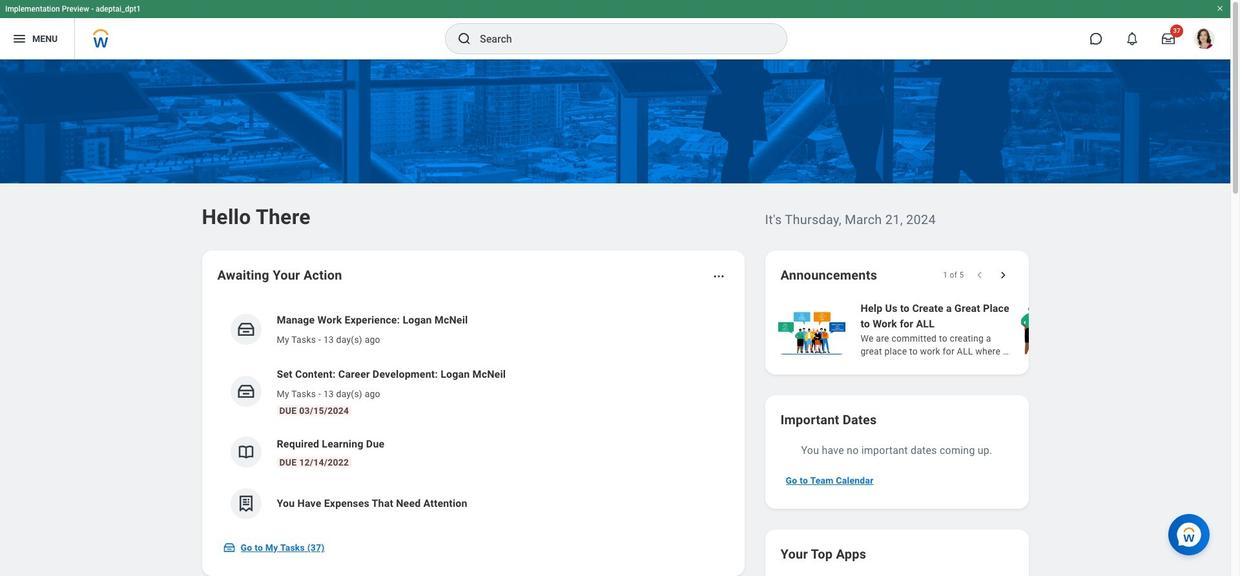 Task type: locate. For each thing, give the bounding box(es) containing it.
0 horizontal spatial list
[[217, 302, 729, 530]]

chevron right small image
[[996, 269, 1009, 282]]

inbox image
[[236, 320, 255, 339], [236, 382, 255, 401]]

dashboard expenses image
[[236, 494, 255, 513]]

1 horizontal spatial list
[[775, 300, 1240, 359]]

inbox image
[[222, 541, 235, 554]]

1 inbox image from the top
[[236, 320, 255, 339]]

profile logan mcneil image
[[1194, 28, 1215, 52]]

list
[[775, 300, 1240, 359], [217, 302, 729, 530]]

main content
[[0, 59, 1240, 576]]

2 inbox image from the top
[[236, 382, 255, 401]]

status
[[943, 270, 964, 280]]

1 vertical spatial inbox image
[[236, 382, 255, 401]]

0 vertical spatial inbox image
[[236, 320, 255, 339]]

banner
[[0, 0, 1230, 59]]



Task type: describe. For each thing, give the bounding box(es) containing it.
notifications large image
[[1126, 32, 1139, 45]]

search image
[[457, 31, 472, 47]]

chevron left small image
[[973, 269, 986, 282]]

book open image
[[236, 442, 255, 462]]

close environment banner image
[[1216, 5, 1224, 12]]

Search Workday  search field
[[480, 25, 760, 53]]

inbox large image
[[1162, 32, 1175, 45]]

justify image
[[12, 31, 27, 47]]



Task type: vqa. For each thing, say whether or not it's contained in the screenshot.
the right inbox icon
yes



